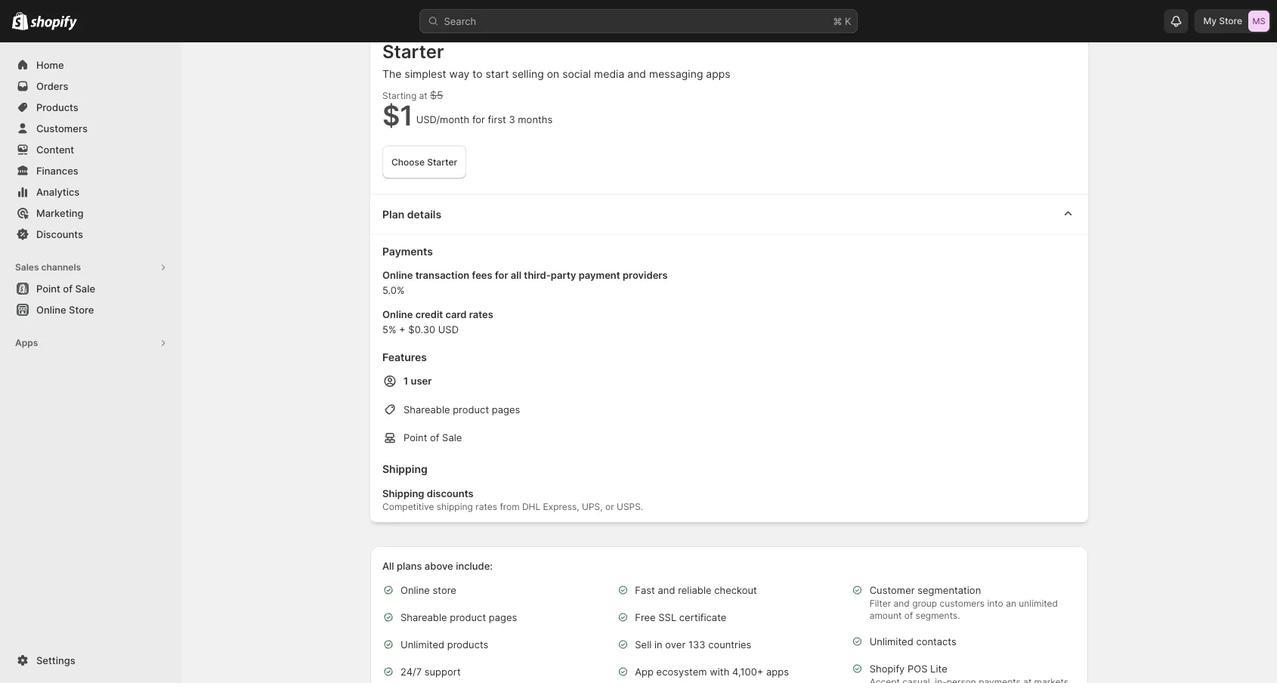 Task type: locate. For each thing, give the bounding box(es) containing it.
settings
[[36, 655, 75, 666]]

0 horizontal spatial sale
[[75, 283, 95, 294]]

online
[[383, 270, 413, 282], [36, 304, 66, 316], [383, 309, 413, 321], [401, 585, 430, 596]]

0 vertical spatial point of sale
[[36, 283, 95, 294]]

features
[[383, 351, 427, 364]]

0 vertical spatial pages
[[492, 404, 520, 416]]

0 vertical spatial and
[[628, 68, 646, 81]]

app ecosystem with 4,100+ apps
[[635, 666, 789, 678]]

1 vertical spatial sale
[[442, 432, 462, 444]]

1 vertical spatial starter
[[427, 157, 458, 168]]

shipping for shipping
[[383, 463, 428, 476]]

0 horizontal spatial apps
[[706, 68, 731, 81]]

and
[[628, 68, 646, 81], [658, 585, 675, 596], [894, 599, 910, 610]]

1 vertical spatial and
[[658, 585, 675, 596]]

1 vertical spatial point of sale
[[404, 432, 462, 444]]

shipping inside shipping discounts competitive shipping rates from dhl express, ups, or usps.
[[383, 488, 424, 500]]

first
[[488, 114, 506, 126]]

1 vertical spatial pages
[[489, 612, 517, 624]]

0 horizontal spatial for
[[472, 114, 485, 126]]

sales channels button
[[9, 257, 172, 278]]

online inside button
[[36, 304, 66, 316]]

of up online store
[[63, 283, 73, 294]]

1 horizontal spatial for
[[495, 270, 508, 282]]

list
[[383, 268, 1077, 338], [383, 374, 1077, 450]]

reliable
[[678, 585, 712, 596]]

2 vertical spatial of
[[905, 611, 913, 622]]

online inside online credit card rates 5% + $0.30 usd
[[383, 309, 413, 321]]

1 horizontal spatial store
[[1220, 15, 1243, 26]]

free ssl certificate
[[635, 612, 727, 624]]

0 horizontal spatial point
[[36, 283, 60, 294]]

customers link
[[9, 118, 172, 139]]

support
[[425, 666, 461, 678]]

store down 'point of sale' button
[[69, 304, 94, 316]]

⌘
[[833, 15, 842, 27]]

$5
[[430, 89, 443, 102]]

1 vertical spatial point
[[404, 432, 427, 444]]

checkout
[[715, 585, 757, 596]]

0 vertical spatial starter
[[383, 40, 444, 63]]

0 vertical spatial shipping
[[383, 463, 428, 476]]

party
[[551, 270, 576, 282]]

social
[[563, 68, 591, 81]]

online store
[[401, 585, 457, 596]]

shopify
[[870, 663, 905, 675]]

list for features
[[383, 374, 1077, 450]]

unlimited down amount
[[870, 636, 914, 648]]

sale up discounts
[[442, 432, 462, 444]]

1 vertical spatial store
[[69, 304, 94, 316]]

2 shipping from the top
[[383, 488, 424, 500]]

0 vertical spatial rates
[[469, 309, 494, 321]]

usps.
[[617, 502, 643, 513]]

starter the simplest way to start selling on social media and messaging apps
[[383, 40, 731, 81]]

+
[[399, 324, 406, 336]]

competitive
[[383, 502, 434, 513]]

1 vertical spatial product
[[450, 612, 486, 624]]

24/7 support
[[401, 666, 461, 678]]

point of sale button
[[0, 278, 181, 299]]

point of sale up online store
[[36, 283, 95, 294]]

2 horizontal spatial of
[[905, 611, 913, 622]]

on
[[547, 68, 560, 81]]

certificate
[[680, 612, 727, 624]]

plan details button
[[370, 194, 1089, 235]]

of up discounts
[[430, 432, 440, 444]]

store inside online store link
[[69, 304, 94, 316]]

marketing
[[36, 207, 84, 219]]

my store image
[[1249, 11, 1270, 32]]

2 horizontal spatial and
[[894, 599, 910, 610]]

2 vertical spatial and
[[894, 599, 910, 610]]

0 vertical spatial sale
[[75, 283, 95, 294]]

starter right choose
[[427, 157, 458, 168]]

shareable
[[404, 404, 450, 416], [401, 612, 447, 624]]

home
[[36, 59, 64, 71]]

and down customer
[[894, 599, 910, 610]]

sale down the sales channels button
[[75, 283, 95, 294]]

1 horizontal spatial point of sale
[[404, 432, 462, 444]]

list containing online transaction fees for all third-party payment providers
[[383, 268, 1077, 338]]

with
[[710, 666, 730, 678]]

apps right the messaging in the top right of the page
[[706, 68, 731, 81]]

1 vertical spatial shareable
[[401, 612, 447, 624]]

0 vertical spatial store
[[1220, 15, 1243, 26]]

store right my
[[1220, 15, 1243, 26]]

shareable product pages for features
[[404, 404, 520, 416]]

simplest
[[405, 68, 446, 81]]

rates right card
[[469, 309, 494, 321]]

0 vertical spatial shareable product pages
[[404, 404, 520, 416]]

of down group
[[905, 611, 913, 622]]

filter
[[870, 599, 891, 610]]

customers
[[940, 599, 985, 610]]

0 vertical spatial for
[[472, 114, 485, 126]]

of inside point of sale link
[[63, 283, 73, 294]]

0 vertical spatial apps
[[706, 68, 731, 81]]

rates
[[469, 309, 494, 321], [476, 502, 497, 513]]

above
[[425, 561, 453, 572]]

1 vertical spatial shipping
[[383, 488, 424, 500]]

marketing link
[[9, 203, 172, 224]]

online down 'plans'
[[401, 585, 430, 596]]

2 list from the top
[[383, 374, 1077, 450]]

1 vertical spatial shareable product pages
[[401, 612, 517, 624]]

payment
[[579, 270, 620, 282]]

24/7
[[401, 666, 422, 678]]

shopify image
[[30, 15, 77, 31]]

for inside online transaction fees for all third-party payment providers 5.0%
[[495, 270, 508, 282]]

0 horizontal spatial point of sale
[[36, 283, 95, 294]]

1 list from the top
[[383, 268, 1077, 338]]

an
[[1006, 599, 1017, 610]]

for left all
[[495, 270, 508, 282]]

plans
[[397, 561, 422, 572]]

list containing 1 user
[[383, 374, 1077, 450]]

transaction
[[416, 270, 470, 282]]

fees
[[472, 270, 493, 282]]

sell
[[635, 639, 652, 651]]

point down the 1 user
[[404, 432, 427, 444]]

product
[[453, 404, 489, 416], [450, 612, 486, 624]]

product for features
[[453, 404, 489, 416]]

point of sale
[[36, 283, 95, 294], [404, 432, 462, 444]]

1 shipping from the top
[[383, 463, 428, 476]]

1 horizontal spatial unlimited
[[870, 636, 914, 648]]

apps inside starter the simplest way to start selling on social media and messaging apps
[[706, 68, 731, 81]]

1 horizontal spatial point
[[404, 432, 427, 444]]

0 vertical spatial point
[[36, 283, 60, 294]]

online up apps
[[36, 304, 66, 316]]

unlimited up 24/7 support on the bottom left
[[401, 639, 445, 651]]

1 horizontal spatial of
[[430, 432, 440, 444]]

online for online store
[[36, 304, 66, 316]]

0 horizontal spatial and
[[628, 68, 646, 81]]

starter
[[383, 40, 444, 63], [427, 157, 458, 168]]

rates inside shipping discounts competitive shipping rates from dhl express, ups, or usps.
[[476, 502, 497, 513]]

shipping
[[383, 463, 428, 476], [383, 488, 424, 500]]

apps
[[15, 338, 38, 349]]

of inside 'customer segmentation filter and group customers into an unlimited amount of segments.'
[[905, 611, 913, 622]]

for left first on the top left
[[472, 114, 485, 126]]

apps right 4,100+ at the bottom right of page
[[767, 666, 789, 678]]

0 vertical spatial product
[[453, 404, 489, 416]]

shareable down online store
[[401, 612, 447, 624]]

online up 5.0%
[[383, 270, 413, 282]]

rates left from
[[476, 502, 497, 513]]

1 vertical spatial rates
[[476, 502, 497, 513]]

plan details
[[383, 208, 442, 221]]

all
[[511, 270, 522, 282]]

express,
[[543, 502, 580, 513]]

over
[[666, 639, 686, 651]]

shopify pos lite
[[870, 663, 948, 675]]

sell in over 133 countries
[[635, 639, 752, 651]]

online up +
[[383, 309, 413, 321]]

online inside online transaction fees for all third-party payment providers 5.0%
[[383, 270, 413, 282]]

countries
[[708, 639, 752, 651]]

point of sale inside "list"
[[404, 432, 462, 444]]

point of sale down user
[[404, 432, 462, 444]]

shareable product pages up products
[[401, 612, 517, 624]]

1 horizontal spatial apps
[[767, 666, 789, 678]]

0 horizontal spatial store
[[69, 304, 94, 316]]

starter up simplest
[[383, 40, 444, 63]]

1 horizontal spatial and
[[658, 585, 675, 596]]

choose starter
[[392, 157, 458, 168]]

content
[[36, 144, 74, 155]]

and right media
[[628, 68, 646, 81]]

discounts
[[427, 488, 474, 500]]

point down sales channels
[[36, 283, 60, 294]]

lite
[[931, 663, 948, 675]]

shareable down user
[[404, 404, 450, 416]]

way
[[449, 68, 470, 81]]

my store
[[1204, 15, 1243, 26]]

1 vertical spatial of
[[430, 432, 440, 444]]

and right fast
[[658, 585, 675, 596]]

0 horizontal spatial unlimited
[[401, 639, 445, 651]]

0 vertical spatial of
[[63, 283, 73, 294]]

0 horizontal spatial of
[[63, 283, 73, 294]]

0 vertical spatial list
[[383, 268, 1077, 338]]

0 vertical spatial shareable
[[404, 404, 450, 416]]

1 vertical spatial for
[[495, 270, 508, 282]]

1 vertical spatial apps
[[767, 666, 789, 678]]

1 horizontal spatial sale
[[442, 432, 462, 444]]

settings link
[[9, 650, 172, 671]]

shareable product pages down user
[[404, 404, 520, 416]]

of
[[63, 283, 73, 294], [430, 432, 440, 444], [905, 611, 913, 622]]

shipping
[[437, 502, 473, 513]]

into
[[988, 599, 1004, 610]]

1 vertical spatial list
[[383, 374, 1077, 450]]

4,100+
[[733, 666, 764, 678]]

sale
[[75, 283, 95, 294], [442, 432, 462, 444]]

shareable product pages
[[404, 404, 520, 416], [401, 612, 517, 624]]

finances
[[36, 165, 78, 177]]

store for my store
[[1220, 15, 1243, 26]]



Task type: describe. For each thing, give the bounding box(es) containing it.
shareable for features
[[404, 404, 450, 416]]

apps button
[[9, 333, 172, 354]]

unlimited contacts
[[870, 636, 957, 648]]

online for online transaction fees for all third-party payment providers 5.0%
[[383, 270, 413, 282]]

k
[[845, 15, 852, 27]]

segments.
[[916, 611, 960, 622]]

and inside 'customer segmentation filter and group customers into an unlimited amount of segments.'
[[894, 599, 910, 610]]

details
[[407, 208, 442, 221]]

online for online store
[[401, 585, 430, 596]]

selling
[[512, 68, 544, 81]]

dhl
[[522, 502, 541, 513]]

customer segmentation filter and group customers into an unlimited amount of segments.
[[870, 585, 1058, 622]]

usd
[[438, 324, 459, 336]]

user
[[411, 376, 432, 387]]

or
[[606, 502, 614, 513]]

media
[[594, 68, 625, 81]]

fast
[[635, 585, 655, 596]]

starter inside starter the simplest way to start selling on social media and messaging apps
[[383, 40, 444, 63]]

1 user
[[404, 376, 432, 387]]

ups,
[[582, 502, 603, 513]]

products
[[36, 101, 78, 113]]

customers
[[36, 122, 88, 134]]

all
[[383, 561, 394, 572]]

starting
[[383, 91, 417, 102]]

point of sale inside point of sale link
[[36, 283, 95, 294]]

group
[[913, 599, 938, 610]]

online for online credit card rates 5% + $0.30 usd
[[383, 309, 413, 321]]

store for online store
[[69, 304, 94, 316]]

unlimited for unlimited products
[[401, 639, 445, 651]]

sale inside button
[[75, 283, 95, 294]]

to
[[473, 68, 483, 81]]

online store link
[[9, 299, 172, 321]]

start
[[486, 68, 509, 81]]

unlimited products
[[401, 639, 489, 651]]

online store button
[[0, 299, 181, 321]]

search
[[444, 15, 476, 27]]

all plans above include:
[[383, 561, 493, 572]]

sales
[[15, 262, 39, 273]]

the
[[383, 68, 402, 81]]

card
[[446, 309, 467, 321]]

orders
[[36, 80, 68, 92]]

$1
[[383, 99, 413, 132]]

shareable product pages for all plans above include:
[[401, 612, 517, 624]]

and inside starter the simplest way to start selling on social media and messaging apps
[[628, 68, 646, 81]]

products link
[[9, 97, 172, 118]]

shipping discounts competitive shipping rates from dhl express, ups, or usps.
[[383, 488, 643, 513]]

starting at $5 $1 usd/month for first 3 months
[[383, 89, 553, 132]]

rates inside online credit card rates 5% + $0.30 usd
[[469, 309, 494, 321]]

from
[[500, 502, 520, 513]]

free
[[635, 612, 656, 624]]

point of sale link
[[9, 278, 172, 299]]

1
[[404, 376, 408, 387]]

ecosystem
[[657, 666, 707, 678]]

home link
[[9, 54, 172, 76]]

analytics
[[36, 186, 80, 198]]

for inside starting at $5 $1 usd/month for first 3 months
[[472, 114, 485, 126]]

list for payments
[[383, 268, 1077, 338]]

orders link
[[9, 76, 172, 97]]

finances link
[[9, 160, 172, 181]]

product for all plans above include:
[[450, 612, 486, 624]]

$0.30
[[408, 324, 435, 336]]

shareable for all plans above include:
[[401, 612, 447, 624]]

analytics link
[[9, 181, 172, 203]]

my
[[1204, 15, 1217, 26]]

shipping for shipping discounts competitive shipping rates from dhl express, ups, or usps.
[[383, 488, 424, 500]]

contacts
[[917, 636, 957, 648]]

ssl
[[659, 612, 677, 624]]

sales channels
[[15, 262, 81, 273]]

usd/month
[[416, 114, 470, 126]]

at
[[419, 91, 428, 102]]

plan
[[383, 208, 405, 221]]

providers
[[623, 270, 668, 282]]

payments
[[383, 245, 433, 258]]

5.0%
[[383, 285, 405, 297]]

online credit card rates 5% + $0.30 usd
[[383, 309, 494, 336]]

in
[[655, 639, 663, 651]]

app
[[635, 666, 654, 678]]

shopify image
[[12, 12, 28, 30]]

products
[[447, 639, 489, 651]]

pages for all plans above include:
[[489, 612, 517, 624]]

content link
[[9, 139, 172, 160]]

credit
[[416, 309, 443, 321]]

unlimited for unlimited contacts
[[870, 636, 914, 648]]

133
[[689, 639, 706, 651]]

unlimited
[[1019, 599, 1058, 610]]

segmentation
[[918, 585, 981, 596]]

point inside button
[[36, 283, 60, 294]]

pages for features
[[492, 404, 520, 416]]

messaging
[[649, 68, 703, 81]]

discounts link
[[9, 224, 172, 245]]



Task type: vqa. For each thing, say whether or not it's contained in the screenshot.
Icon for Point of Sale
no



